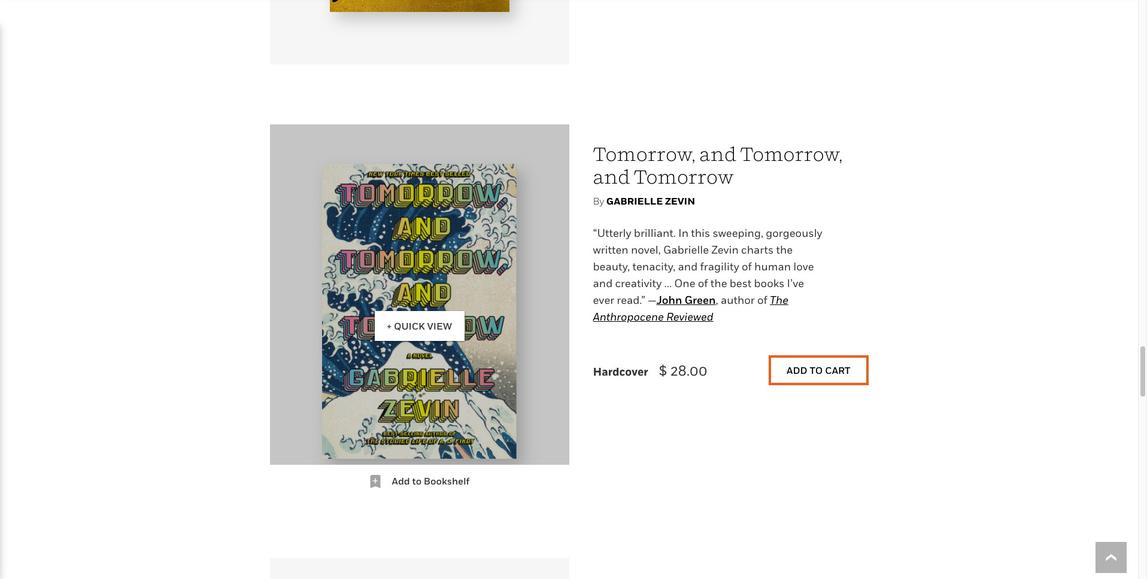 Task type: locate. For each thing, give the bounding box(es) containing it.
to
[[810, 365, 823, 377], [412, 476, 422, 488]]

anthropocene
[[593, 311, 664, 323]]

ever
[[593, 294, 615, 307]]

the
[[770, 294, 789, 307]]

to inside button
[[810, 365, 823, 377]]

reviewed
[[667, 311, 714, 323]]

add left cart at the bottom
[[787, 365, 808, 377]]

gabrielle zevin link
[[607, 195, 696, 207]]

hardcover
[[593, 366, 648, 379]]

by
[[593, 195, 605, 207]]

gabrielle
[[607, 195, 663, 207], [664, 244, 709, 256]]

the anthropocene reviewed
[[593, 294, 789, 323]]

—
[[648, 294, 657, 307]]

$ 28.00
[[656, 362, 708, 379]]

0 horizontal spatial the
[[711, 277, 728, 290]]

2 vertical spatial of
[[758, 294, 768, 307]]

gorgeously
[[766, 227, 823, 240]]

1 horizontal spatial add
[[787, 365, 808, 377]]

the
[[777, 244, 793, 256], [711, 277, 728, 290]]

of up best
[[742, 261, 752, 273]]

to left cart at the bottom
[[810, 365, 823, 377]]

1 vertical spatial the
[[711, 277, 728, 290]]

quick
[[394, 320, 425, 332]]

0 horizontal spatial tomorrow,
[[593, 143, 696, 165]]

1 vertical spatial zevin
[[712, 244, 739, 256]]

charts
[[742, 244, 774, 256]]

+
[[387, 320, 392, 332]]

love
[[794, 261, 815, 273]]

add for add to cart
[[787, 365, 808, 377]]

tomorrow,
[[593, 143, 696, 165], [741, 143, 843, 165]]

1 horizontal spatial of
[[742, 261, 752, 273]]

age of vice by deepti kapoor image
[[330, 0, 509, 12]]

0 vertical spatial to
[[810, 365, 823, 377]]

"utterly brilliant. in this sweeping, gorgeously written novel, gabrielle zevin charts the beauty, tenacity, and fragility of human love and creativity … one of the best books i've ever read." —
[[593, 227, 823, 307]]

1 horizontal spatial zevin
[[712, 244, 739, 256]]

1 vertical spatial gabrielle
[[664, 244, 709, 256]]

john
[[657, 294, 683, 307]]

+ quick view
[[387, 320, 452, 332]]

tenacity,
[[633, 261, 676, 273]]

tomorrow
[[634, 165, 734, 188]]

to for cart
[[810, 365, 823, 377]]

add inside popup button
[[392, 476, 410, 488]]

to left bookshelf
[[412, 476, 422, 488]]

0 vertical spatial add
[[787, 365, 808, 377]]

zevin
[[665, 195, 696, 207], [712, 244, 739, 256]]

to inside popup button
[[412, 476, 422, 488]]

gabrielle down in
[[664, 244, 709, 256]]

bookshelf
[[424, 476, 470, 488]]

john green , author of
[[657, 294, 770, 307]]

tomorrow, and tomorrow, and tomorrow
[[593, 143, 843, 188]]

to for bookshelf
[[412, 476, 422, 488]]

gabrielle right by
[[607, 195, 663, 207]]

0 vertical spatial gabrielle
[[607, 195, 663, 207]]

add left bookshelf
[[392, 476, 410, 488]]

add to cart button
[[769, 356, 869, 386]]

1 horizontal spatial tomorrow,
[[741, 143, 843, 165]]

1 vertical spatial to
[[412, 476, 422, 488]]

,
[[716, 294, 719, 307]]

add
[[787, 365, 808, 377], [392, 476, 410, 488]]

of left the on the right bottom
[[758, 294, 768, 307]]

zevin up fragility on the right of page
[[712, 244, 739, 256]]

gabrielle inside "utterly brilliant. in this sweeping, gorgeously written novel, gabrielle zevin charts the beauty, tenacity, and fragility of human love and creativity … one of the best books i've ever read." —
[[664, 244, 709, 256]]

…
[[665, 277, 672, 290]]

$
[[659, 362, 668, 379]]

the down the gorgeously
[[777, 244, 793, 256]]

of up green
[[698, 277, 708, 290]]

books
[[754, 277, 785, 290]]

human
[[755, 261, 791, 273]]

tomorrow, and tomorrow, and tomorrow by gabrielle zevin image
[[322, 164, 517, 459]]

add inside button
[[787, 365, 808, 377]]

and
[[700, 143, 737, 165], [593, 165, 630, 188], [678, 261, 698, 273], [593, 277, 613, 290]]

0 horizontal spatial to
[[412, 476, 422, 488]]

the down fragility on the right of page
[[711, 277, 728, 290]]

1 horizontal spatial to
[[810, 365, 823, 377]]

john green link
[[657, 294, 716, 307]]

0 vertical spatial zevin
[[665, 195, 696, 207]]

zevin down tomorrow
[[665, 195, 696, 207]]

0 vertical spatial the
[[777, 244, 793, 256]]

+ quick view button
[[270, 125, 569, 499]]

0 horizontal spatial add
[[392, 476, 410, 488]]

of
[[742, 261, 752, 273], [698, 277, 708, 290], [758, 294, 768, 307]]

1 vertical spatial add
[[392, 476, 410, 488]]

1 tomorrow, from the left
[[593, 143, 696, 165]]

2 horizontal spatial of
[[758, 294, 768, 307]]

0 horizontal spatial of
[[698, 277, 708, 290]]



Task type: vqa. For each thing, say whether or not it's contained in the screenshot.
MEMOIR
no



Task type: describe. For each thing, give the bounding box(es) containing it.
green
[[685, 294, 716, 307]]

best
[[730, 277, 752, 290]]

view
[[427, 320, 452, 332]]

add for add to bookshelf
[[392, 476, 410, 488]]

the anthropocene reviewed link
[[593, 294, 789, 323]]

add to bookshelf button
[[270, 465, 569, 499]]

author
[[721, 294, 755, 307]]

beauty,
[[593, 261, 630, 273]]

28.00
[[671, 362, 708, 379]]

read."
[[617, 294, 646, 307]]

fragility
[[701, 261, 740, 273]]

1 horizontal spatial the
[[777, 244, 793, 256]]

creativity
[[615, 277, 662, 290]]

one
[[675, 277, 696, 290]]

0 horizontal spatial zevin
[[665, 195, 696, 207]]

written
[[593, 244, 629, 256]]

brilliant.
[[634, 227, 676, 240]]

cart
[[826, 365, 851, 377]]

in
[[679, 227, 689, 240]]

2 tomorrow, from the left
[[741, 143, 843, 165]]

"utterly
[[593, 227, 632, 240]]

sweeping,
[[713, 227, 764, 240]]

this
[[691, 227, 711, 240]]

add to bookshelf
[[392, 476, 470, 488]]

by gabrielle zevin
[[593, 195, 696, 207]]

tomorrow, and tomorrow, and tomorrow link
[[593, 143, 843, 188]]

i've
[[787, 277, 805, 290]]

0 vertical spatial of
[[742, 261, 752, 273]]

add to cart
[[787, 365, 851, 377]]

novel,
[[631, 244, 661, 256]]

1 vertical spatial of
[[698, 277, 708, 290]]

zevin inside "utterly brilliant. in this sweeping, gorgeously written novel, gabrielle zevin charts the beauty, tenacity, and fragility of human love and creativity … one of the best books i've ever read." —
[[712, 244, 739, 256]]



